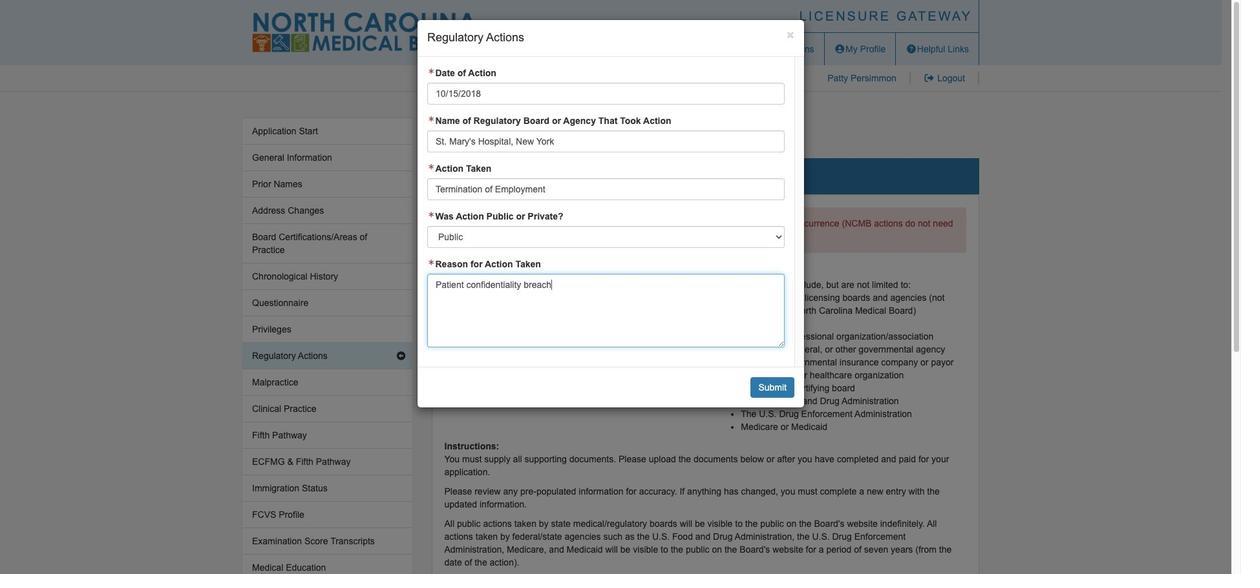 Task type: describe. For each thing, give the bounding box(es) containing it.
home image
[[699, 45, 710, 54]]

3 fw image from the top
[[427, 163, 435, 170]]

user circle image
[[834, 45, 846, 54]]

file text image
[[754, 45, 766, 54]]

circle arrow left image
[[397, 352, 406, 361]]

sign out image
[[924, 74, 935, 83]]

MM/DD/YYYY text field
[[427, 83, 785, 105]]

question circle image
[[906, 45, 917, 54]]

north carolina medical board logo image
[[252, 12, 478, 52]]



Task type: locate. For each thing, give the bounding box(es) containing it.
1 vertical spatial fw image
[[427, 259, 435, 266]]

fw image
[[427, 68, 435, 74], [427, 116, 435, 122], [427, 163, 435, 170]]

2 fw image from the top
[[427, 259, 435, 266]]

None text field
[[427, 274, 785, 348]]

2 fw image from the top
[[427, 116, 435, 122]]

None submit
[[751, 377, 795, 398]]

2 vertical spatial fw image
[[427, 163, 435, 170]]

1 vertical spatial fw image
[[427, 116, 435, 122]]

0 vertical spatial fw image
[[427, 68, 435, 74]]

1 fw image from the top
[[427, 68, 435, 74]]

1 fw image from the top
[[427, 211, 435, 218]]

0 vertical spatial fw image
[[427, 211, 435, 218]]

fw image
[[427, 211, 435, 218], [427, 259, 435, 266]]

None text field
[[427, 130, 785, 152], [427, 178, 785, 200], [427, 130, 785, 152], [427, 178, 785, 200]]



Task type: vqa. For each thing, say whether or not it's contained in the screenshot.
End Date (MM/YYYY) text box
no



